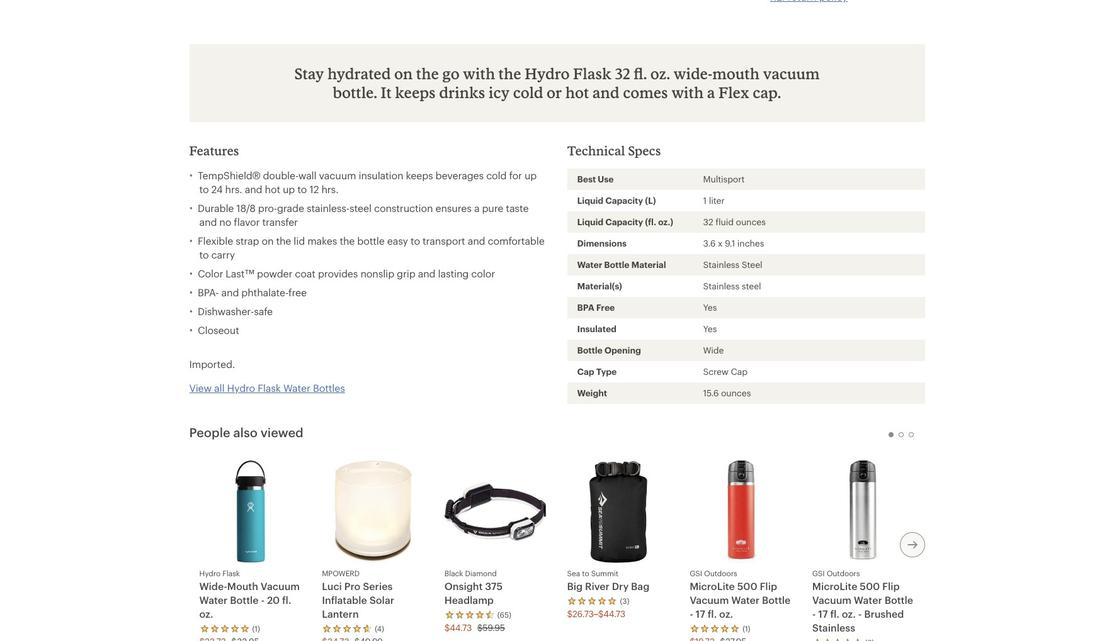 Task type: locate. For each thing, give the bounding box(es) containing it.
outdoors for microlite 500 flip vacuum water bottle - 17 fl. oz.
[[704, 569, 737, 578]]

microlite inside gsi outdoors microlite 500 flip vacuum water bottle - 17 fl. oz.
[[690, 580, 735, 592]]

hydro up wide-
[[199, 569, 221, 578]]

32 inside stay hydrated on the go with the hydro flask 32 fl. oz. wide-mouth vacuum bottle. it keeps drinks icy cold or hot and comes with a flex cap.
[[615, 64, 630, 82]]

1 horizontal spatial flip
[[882, 580, 900, 592]]

keeps right it
[[395, 83, 436, 101]]

0 horizontal spatial microlite
[[690, 580, 735, 592]]

up
[[525, 169, 537, 181], [283, 183, 295, 195]]

makes
[[307, 235, 337, 247]]

1 vertical spatial capacity
[[605, 217, 643, 227]]

flavor
[[234, 216, 260, 228]]

0 vertical spatial with
[[463, 64, 495, 82]]

pure
[[482, 202, 503, 214]]

2 horizontal spatial vacuum
[[812, 594, 851, 606]]

fl. for gsi outdoors microlite 500 flip vacuum water bottle - 17 fl. oz. - brushed stainless
[[830, 608, 839, 620]]

1 horizontal spatial flask
[[258, 382, 281, 394]]

luci pro series inflatable solar lantern image
[[334, 461, 412, 563]]

1 horizontal spatial on
[[394, 64, 413, 82]]

with down wide-
[[671, 83, 704, 101]]

1 horizontal spatial (1)
[[743, 625, 750, 633]]

and up dishwasher-
[[221, 287, 239, 299]]

1 horizontal spatial hydro
[[227, 382, 255, 394]]

0 vertical spatial 32
[[615, 64, 630, 82]]

1 horizontal spatial 32
[[703, 217, 713, 227]]

stainless for stainless steel
[[703, 281, 739, 292]]

0 horizontal spatial 500
[[737, 580, 757, 592]]

and right grip
[[418, 268, 435, 280]]

1 horizontal spatial hrs.
[[321, 183, 338, 195]]

500 for microlite 500 flip vacuum water bottle - 17 fl. oz. - brushed stainless
[[860, 580, 880, 592]]

17 inside gsi outdoors microlite 500 flip vacuum water bottle - 17 fl. oz.
[[696, 608, 705, 620]]

cold left or
[[513, 83, 543, 101]]

0 horizontal spatial (1)
[[252, 625, 260, 633]]

(65)
[[497, 611, 511, 619]]

1 vertical spatial with
[[671, 83, 704, 101]]

1 vertical spatial on
[[262, 235, 274, 247]]

cap right "screw"
[[731, 367, 748, 377]]

cold inside tempshield® double-wall vacuum insulation keeps beverages cold for up to 24 hrs. and hot up to 12 hrs.
[[486, 169, 507, 181]]

0 vertical spatial on
[[394, 64, 413, 82]]

1 vertical spatial cold
[[486, 169, 507, 181]]

0 horizontal spatial with
[[463, 64, 495, 82]]

oz.
[[650, 64, 670, 82], [199, 608, 213, 620], [719, 608, 733, 620], [842, 608, 856, 620]]

with up drinks
[[463, 64, 495, 82]]

1 vertical spatial hydro
[[227, 382, 255, 394]]

comes
[[623, 83, 668, 101]]

1 horizontal spatial steel
[[742, 281, 761, 292]]

hot
[[565, 83, 589, 101], [265, 183, 280, 195]]

outdoors inside gsi outdoors microlite 500 flip vacuum water bottle - 17 fl. oz.
[[704, 569, 737, 578]]

1 500 from the left
[[737, 580, 757, 592]]

liquid for liquid capacity (l)
[[577, 195, 603, 206]]

and
[[592, 83, 619, 101], [245, 183, 262, 195], [199, 216, 217, 228], [468, 235, 485, 247], [418, 268, 435, 280], [221, 287, 239, 299]]

18/8
[[236, 202, 255, 214]]

2 vertical spatial hydro
[[199, 569, 221, 578]]

0 vertical spatial stainless
[[703, 259, 739, 270]]

vacuum up cap.
[[763, 64, 820, 82]]

gsi for microlite 500 flip vacuum water bottle - 17 fl. oz. - brushed stainless
[[812, 569, 825, 578]]

multisport
[[703, 174, 745, 185]]

color last™ powder coat provides nonslip grip and lasting color
[[198, 268, 495, 280]]

1 flip from the left
[[760, 580, 777, 592]]

500 inside gsi outdoors microlite 500 flip vacuum water bottle - 17 fl. oz. - brushed stainless
[[860, 580, 880, 592]]

vacuum right wall
[[319, 169, 356, 181]]

to right sea on the right
[[582, 569, 589, 578]]

up right the for
[[525, 169, 537, 181]]

ounces up inches on the right of page
[[736, 217, 766, 227]]

liquid down the best on the top of the page
[[577, 195, 603, 206]]

oz. inside gsi outdoors microlite 500 flip vacuum water bottle - 17 fl. oz.
[[719, 608, 733, 620]]

screw cap
[[703, 367, 748, 377]]

bpa-
[[198, 287, 219, 299]]

fl. inside stay hydrated on the go with the hydro flask 32 fl. oz. wide-mouth vacuum bottle. it keeps drinks icy cold or hot and comes with a flex cap.
[[634, 64, 647, 82]]

comfortable
[[488, 235, 544, 247]]

1 horizontal spatial hot
[[565, 83, 589, 101]]

fl. inside gsi outdoors microlite 500 flip vacuum water bottle - 17 fl. oz. - brushed stainless
[[830, 608, 839, 620]]

0 vertical spatial vacuum
[[763, 64, 820, 82]]

(1) for bottle
[[252, 625, 260, 633]]

liquid up dimensions
[[577, 217, 603, 227]]

2 vertical spatial stainless
[[812, 622, 855, 634]]

water inside gsi outdoors microlite 500 flip vacuum water bottle - 17 fl. oz. - brushed stainless
[[854, 594, 882, 606]]

1 vertical spatial 32
[[703, 217, 713, 227]]

vacuum
[[763, 64, 820, 82], [319, 169, 356, 181]]

stainless steel
[[703, 259, 762, 270]]

0 horizontal spatial steel
[[350, 202, 371, 214]]

nonslip
[[360, 268, 394, 280]]

ounces down screw cap
[[721, 388, 751, 399]]

0 horizontal spatial gsi
[[690, 569, 702, 578]]

1 horizontal spatial cold
[[513, 83, 543, 101]]

weight
[[577, 388, 607, 399]]

bottle
[[604, 259, 629, 270], [577, 345, 602, 356], [230, 594, 259, 606], [762, 594, 791, 606], [885, 594, 913, 606]]

material
[[631, 259, 666, 270]]

17
[[696, 608, 705, 620], [818, 608, 828, 620]]

black diamond onsight 375 headlamp
[[444, 569, 503, 606]]

1 horizontal spatial 500
[[860, 580, 880, 592]]

0 vertical spatial ounces
[[736, 217, 766, 227]]

gsi for microlite 500 flip vacuum water bottle - 17 fl. oz.
[[690, 569, 702, 578]]

cap
[[577, 367, 594, 377], [731, 367, 748, 377]]

2 microlite from the left
[[812, 580, 857, 592]]

2 (1) from the left
[[743, 625, 750, 633]]

0 horizontal spatial up
[[283, 183, 295, 195]]

0 horizontal spatial vacuum
[[261, 580, 300, 592]]

steel down steel
[[742, 281, 761, 292]]

hydrated
[[328, 64, 391, 82]]

500 inside gsi outdoors microlite 500 flip vacuum water bottle - 17 fl. oz.
[[737, 580, 757, 592]]

0 vertical spatial flask
[[573, 64, 611, 82]]

and down durable
[[199, 216, 217, 228]]

2 vertical spatial flask
[[222, 569, 240, 578]]

1 horizontal spatial gsi
[[812, 569, 825, 578]]

2 liquid from the top
[[577, 217, 603, 227]]

1 horizontal spatial 17
[[818, 608, 828, 620]]

0 horizontal spatial outdoors
[[704, 569, 737, 578]]

yes for bpa free
[[703, 302, 717, 313]]

2 horizontal spatial flask
[[573, 64, 611, 82]]

microlite inside gsi outdoors microlite 500 flip vacuum water bottle - 17 fl. oz. - brushed stainless
[[812, 580, 857, 592]]

oz. inside stay hydrated on the go with the hydro flask 32 fl. oz. wide-mouth vacuum bottle. it keeps drinks icy cold or hot and comes with a flex cap.
[[650, 64, 670, 82]]

microlite
[[690, 580, 735, 592], [812, 580, 857, 592]]

outdoors
[[704, 569, 737, 578], [827, 569, 860, 578]]

on right strap
[[262, 235, 274, 247]]

0 vertical spatial hot
[[565, 83, 589, 101]]

transfer
[[262, 216, 298, 228]]

onsight 375 headlamp image
[[444, 482, 547, 542]]

0 horizontal spatial vacuum
[[319, 169, 356, 181]]

32 up comes
[[615, 64, 630, 82]]

0 vertical spatial capacity
[[605, 195, 643, 206]]

0 horizontal spatial 17
[[696, 608, 705, 620]]

pro
[[344, 580, 360, 592]]

oz. for gsi outdoors microlite 500 flip vacuum water bottle - 17 fl. oz. - brushed stainless
[[842, 608, 856, 620]]

steel down tempshield® double-wall vacuum insulation keeps beverages cold for up to 24 hrs. and hot up to 12 hrs.
[[350, 202, 371, 214]]

yes
[[703, 302, 717, 313], [703, 324, 717, 334]]

a inside durable 18/8 pro-grade stainless-steel construction ensures a pure taste and no flavor transfer
[[474, 202, 479, 214]]

2 500 from the left
[[860, 580, 880, 592]]

0 vertical spatial a
[[707, 83, 715, 101]]

1 17 from the left
[[696, 608, 705, 620]]

0 horizontal spatial hydro
[[199, 569, 221, 578]]

1 horizontal spatial vacuum
[[690, 594, 729, 606]]

capacity up liquid capacity (fl. oz.) at the top
[[605, 195, 643, 206]]

dishwasher-
[[198, 305, 254, 317]]

vacuum
[[261, 580, 300, 592], [690, 594, 729, 606], [812, 594, 851, 606]]

0 horizontal spatial flask
[[222, 569, 240, 578]]

20
[[267, 594, 280, 606]]

dry
[[612, 580, 629, 592]]

vacuum inside hydro flask wide-mouth vacuum water bottle - 20 fl. oz.
[[261, 580, 300, 592]]

phthalate-
[[241, 287, 288, 299]]

flip for microlite 500 flip vacuum water bottle - 17 fl. oz. - brushed stainless
[[882, 580, 900, 592]]

1 vertical spatial yes
[[703, 324, 717, 334]]

hydro right all
[[227, 382, 255, 394]]

$44.73 $59.95
[[444, 623, 505, 633]]

1 horizontal spatial a
[[707, 83, 715, 101]]

0 horizontal spatial hot
[[265, 183, 280, 195]]

500
[[737, 580, 757, 592], [860, 580, 880, 592]]

1 liquid from the top
[[577, 195, 603, 206]]

coat
[[295, 268, 315, 280]]

insulation
[[359, 169, 403, 181]]

wide
[[703, 345, 724, 356]]

on
[[394, 64, 413, 82], [262, 235, 274, 247]]

yes up the wide
[[703, 324, 717, 334]]

(l)
[[645, 195, 656, 206]]

the left the bottle at the top left of page
[[340, 235, 355, 247]]

bpa- and phthalate-free
[[198, 287, 307, 299]]

1 (1) from the left
[[252, 625, 260, 633]]

capacity
[[605, 195, 643, 206], [605, 217, 643, 227]]

provides
[[318, 268, 358, 280]]

32 left fluid
[[703, 217, 713, 227]]

0 vertical spatial cold
[[513, 83, 543, 101]]

0 vertical spatial up
[[525, 169, 537, 181]]

1 horizontal spatial cap
[[731, 367, 748, 377]]

screw
[[703, 367, 729, 377]]

vacuum inside gsi outdoors microlite 500 flip vacuum water bottle - 17 fl. oz. - brushed stainless
[[812, 594, 851, 606]]

hot right or
[[565, 83, 589, 101]]

oz. inside hydro flask wide-mouth vacuum water bottle - 20 fl. oz.
[[199, 608, 213, 620]]

hrs.
[[225, 183, 242, 195], [321, 183, 338, 195]]

stay
[[294, 64, 324, 82]]

and up 18/8
[[245, 183, 262, 195]]

on right hydrated
[[394, 64, 413, 82]]

tempshield® double-wall vacuum insulation keeps beverages cold for up to 24 hrs. and hot up to 12 hrs.
[[198, 169, 537, 195]]

0 vertical spatial liquid
[[577, 195, 603, 206]]

microlite for microlite 500 flip vacuum water bottle - 17 fl. oz.
[[690, 580, 735, 592]]

0 vertical spatial yes
[[703, 302, 717, 313]]

1 hrs. from the left
[[225, 183, 242, 195]]

cold left the for
[[486, 169, 507, 181]]

fl.
[[634, 64, 647, 82], [282, 594, 291, 606], [708, 608, 717, 620], [830, 608, 839, 620]]

17 inside gsi outdoors microlite 500 flip vacuum water bottle - 17 fl. oz. - brushed stainless
[[818, 608, 828, 620]]

fl. inside gsi outdoors microlite 500 flip vacuum water bottle - 17 fl. oz.
[[708, 608, 717, 620]]

1 yes from the top
[[703, 302, 717, 313]]

no
[[219, 216, 231, 228]]

oz. inside gsi outdoors microlite 500 flip vacuum water bottle - 17 fl. oz. - brushed stainless
[[842, 608, 856, 620]]

2 capacity from the top
[[605, 217, 643, 227]]

1 vertical spatial keeps
[[406, 169, 433, 181]]

1 cap from the left
[[577, 367, 594, 377]]

1 vertical spatial up
[[283, 183, 295, 195]]

hydro up or
[[525, 64, 570, 82]]

1 horizontal spatial up
[[525, 169, 537, 181]]

ounces
[[736, 217, 766, 227], [721, 388, 751, 399]]

keeps
[[395, 83, 436, 101], [406, 169, 433, 181]]

hrs. down tempshield®
[[225, 183, 242, 195]]

2 hrs. from the left
[[321, 183, 338, 195]]

flexible strap on the lid makes the bottle easy to transport and comfortable to carry
[[198, 235, 544, 261]]

gsi
[[690, 569, 702, 578], [812, 569, 825, 578]]

to
[[199, 183, 209, 195], [297, 183, 307, 195], [411, 235, 420, 247], [199, 249, 209, 261], [582, 569, 589, 578]]

and right 'transport'
[[468, 235, 485, 247]]

construction
[[374, 202, 433, 214]]

1 vertical spatial steel
[[742, 281, 761, 292]]

capacity down liquid capacity (l)
[[605, 217, 643, 227]]

water inside features element
[[283, 382, 310, 394]]

2 gsi from the left
[[812, 569, 825, 578]]

fl. for gsi outdoors microlite 500 flip vacuum water bottle - 17 fl. oz.
[[708, 608, 717, 620]]

vacuum inside tempshield® double-wall vacuum insulation keeps beverages cold for up to 24 hrs. and hot up to 12 hrs.
[[319, 169, 356, 181]]

gsi inside gsi outdoors microlite 500 flip vacuum water bottle - 17 fl. oz. - brushed stainless
[[812, 569, 825, 578]]

water inside hydro flask wide-mouth vacuum water bottle - 20 fl. oz.
[[199, 594, 228, 606]]

bottle opening
[[577, 345, 641, 356]]

0 horizontal spatial a
[[474, 202, 479, 214]]

microlite for microlite 500 flip vacuum water bottle - 17 fl. oz. - brushed stainless
[[812, 580, 857, 592]]

stainless inside gsi outdoors microlite 500 flip vacuum water bottle - 17 fl. oz. - brushed stainless
[[812, 622, 855, 634]]

0 vertical spatial hydro
[[525, 64, 570, 82]]

12
[[309, 183, 319, 195]]

2 17 from the left
[[818, 608, 828, 620]]

hrs. right the 12
[[321, 183, 338, 195]]

–$44.73
[[594, 609, 625, 619]]

free
[[596, 302, 615, 313]]

summit
[[591, 569, 618, 578]]

(1) down gsi outdoors microlite 500 flip vacuum water bottle - 17 fl. oz.
[[743, 625, 750, 633]]

1 vertical spatial hot
[[265, 183, 280, 195]]

1 vertical spatial a
[[474, 202, 479, 214]]

gsi outdoors microlite 500 flip vacuum water bottle - 17 fl. oz. - brushed stainless
[[812, 569, 913, 634]]

1 horizontal spatial outdoors
[[827, 569, 860, 578]]

hot inside tempshield® double-wall vacuum insulation keeps beverages cold for up to 24 hrs. and hot up to 12 hrs.
[[265, 183, 280, 195]]

onsight
[[444, 580, 483, 592]]

river
[[585, 580, 609, 592]]

on inside stay hydrated on the go with the hydro flask 32 fl. oz. wide-mouth vacuum bottle. it keeps drinks icy cold or hot and comes with a flex cap.
[[394, 64, 413, 82]]

1 liter
[[703, 195, 725, 206]]

up down double-
[[283, 183, 295, 195]]

water
[[577, 259, 602, 270], [283, 382, 310, 394], [199, 594, 228, 606], [731, 594, 760, 606], [854, 594, 882, 606]]

0 horizontal spatial flip
[[760, 580, 777, 592]]

1 microlite from the left
[[690, 580, 735, 592]]

0 vertical spatial steel
[[350, 202, 371, 214]]

0 horizontal spatial on
[[262, 235, 274, 247]]

(1) down hydro flask wide-mouth vacuum water bottle - 20 fl. oz.
[[252, 625, 260, 633]]

big river dry bag image
[[589, 461, 647, 563]]

0 horizontal spatial hrs.
[[225, 183, 242, 195]]

hot down double-
[[265, 183, 280, 195]]

2 flip from the left
[[882, 580, 900, 592]]

0 horizontal spatial cold
[[486, 169, 507, 181]]

the up 'icy'
[[499, 64, 521, 82]]

a left the flex
[[707, 83, 715, 101]]

2 yes from the top
[[703, 324, 717, 334]]

a left pure
[[474, 202, 479, 214]]

keeps up construction
[[406, 169, 433, 181]]

17 for microlite 500 flip vacuum water bottle - 17 fl. oz.
[[696, 608, 705, 620]]

gsi inside gsi outdoors microlite 500 flip vacuum water bottle - 17 fl. oz.
[[690, 569, 702, 578]]

0 horizontal spatial 32
[[615, 64, 630, 82]]

0 vertical spatial keeps
[[395, 83, 436, 101]]

on inside flexible strap on the lid makes the bottle easy to transport and comfortable to carry
[[262, 235, 274, 247]]

oz.)
[[658, 217, 673, 227]]

flask inside hydro flask wide-mouth vacuum water bottle - 20 fl. oz.
[[222, 569, 240, 578]]

3.6
[[703, 238, 716, 249]]

cap left type
[[577, 367, 594, 377]]

x
[[718, 238, 723, 249]]

1 gsi from the left
[[690, 569, 702, 578]]

outdoors inside gsi outdoors microlite 500 flip vacuum water bottle - 17 fl. oz. - brushed stainless
[[827, 569, 860, 578]]

flip inside gsi outdoors microlite 500 flip vacuum water bottle - 17 fl. oz.
[[760, 580, 777, 592]]

yes down the stainless steel
[[703, 302, 717, 313]]

1 vertical spatial liquid
[[577, 217, 603, 227]]

to right easy
[[411, 235, 420, 247]]

and left comes
[[592, 83, 619, 101]]

2 horizontal spatial hydro
[[525, 64, 570, 82]]

1 horizontal spatial microlite
[[812, 580, 857, 592]]

flip inside gsi outdoors microlite 500 flip vacuum water bottle - 17 fl. oz. - brushed stainless
[[882, 580, 900, 592]]

steel inside durable 18/8 pro-grade stainless-steel construction ensures a pure taste and no flavor transfer
[[350, 202, 371, 214]]

1 vertical spatial stainless
[[703, 281, 739, 292]]

0 horizontal spatial cap
[[577, 367, 594, 377]]

mouth
[[227, 580, 258, 592]]

$26.73 –$44.73
[[567, 609, 625, 619]]

1 horizontal spatial vacuum
[[763, 64, 820, 82]]

flip
[[760, 580, 777, 592], [882, 580, 900, 592]]

next slide image
[[905, 538, 920, 553]]

easy
[[387, 235, 408, 247]]

1 vertical spatial vacuum
[[319, 169, 356, 181]]

all
[[214, 382, 224, 394]]

2 outdoors from the left
[[827, 569, 860, 578]]

1 capacity from the top
[[605, 195, 643, 206]]

vacuum inside gsi outdoors microlite 500 flip vacuum water bottle - 17 fl. oz.
[[690, 594, 729, 606]]

1 outdoors from the left
[[704, 569, 737, 578]]

1 vertical spatial flask
[[258, 382, 281, 394]]

bottle inside hydro flask wide-mouth vacuum water bottle - 20 fl. oz.
[[230, 594, 259, 606]]



Task type: vqa. For each thing, say whether or not it's contained in the screenshot.
Vacuum related to MicroLite 500 Flip Vacuum Water Bottle - 17 fl. oz.
yes



Task type: describe. For each thing, give the bounding box(es) containing it.
keeps inside tempshield® double-wall vacuum insulation keeps beverages cold for up to 24 hrs. and hot up to 12 hrs.
[[406, 169, 433, 181]]

hot inside stay hydrated on the go with the hydro flask 32 fl. oz. wide-mouth vacuum bottle. it keeps drinks icy cold or hot and comes with a flex cap.
[[565, 83, 589, 101]]

durable 18/8 pro-grade stainless-steel construction ensures a pure taste and no flavor transfer
[[198, 202, 529, 228]]

beverages
[[436, 169, 484, 181]]

2 cap from the left
[[731, 367, 748, 377]]

1 vertical spatial ounces
[[721, 388, 751, 399]]

- inside hydro flask wide-mouth vacuum water bottle - 20 fl. oz.
[[261, 594, 265, 606]]

vacuum for microlite 500 flip vacuum water bottle - 17 fl. oz.
[[690, 594, 729, 606]]

1
[[703, 195, 707, 206]]

bottle inside gsi outdoors microlite 500 flip vacuum water bottle - 17 fl. oz.
[[762, 594, 791, 606]]

lid
[[294, 235, 305, 247]]

bpa
[[577, 302, 594, 313]]

double-
[[263, 169, 298, 181]]

inches
[[737, 238, 764, 249]]

dimensions
[[577, 238, 627, 249]]

to left 24
[[199, 183, 209, 195]]

cold inside stay hydrated on the go with the hydro flask 32 fl. oz. wide-mouth vacuum bottle. it keeps drinks icy cold or hot and comes with a flex cap.
[[513, 83, 543, 101]]

liter
[[709, 195, 725, 206]]

luci
[[322, 580, 342, 592]]

best
[[577, 174, 596, 185]]

grip
[[397, 268, 415, 280]]

fl. for stay hydrated on the go with the hydro flask 32 fl. oz. wide-mouth vacuum bottle. it keeps drinks icy cold or hot and comes with a flex cap.
[[634, 64, 647, 82]]

water inside gsi outdoors microlite 500 flip vacuum water bottle - 17 fl. oz.
[[731, 594, 760, 606]]

bottle
[[357, 235, 385, 247]]

imported.
[[189, 358, 235, 370]]

bag
[[631, 580, 649, 592]]

and inside durable 18/8 pro-grade stainless-steel construction ensures a pure taste and no flavor transfer
[[199, 216, 217, 228]]

on for strap
[[262, 235, 274, 247]]

steel
[[742, 259, 762, 270]]

flexible
[[198, 235, 233, 247]]

microlite 500 flip vacuum water bottle - 17 fl. oz. - brushed stainless image
[[847, 461, 880, 563]]

features element
[[189, 169, 547, 395]]

hydro inside the "view all hydro flask water bottles" link
[[227, 382, 255, 394]]

flex
[[719, 83, 749, 101]]

and inside flexible strap on the lid makes the bottle easy to transport and comfortable to carry
[[468, 235, 485, 247]]

cap type
[[577, 367, 617, 377]]

brushed
[[864, 608, 904, 620]]

color
[[471, 268, 495, 280]]

sea
[[567, 569, 580, 578]]

fl. inside hydro flask wide-mouth vacuum water bottle - 20 fl. oz.
[[282, 594, 291, 606]]

and inside stay hydrated on the go with the hydro flask 32 fl. oz. wide-mouth vacuum bottle. it keeps drinks icy cold or hot and comes with a flex cap.
[[592, 83, 619, 101]]

people also viewed
[[189, 425, 303, 440]]

best use
[[577, 174, 614, 185]]

375
[[485, 580, 503, 592]]

vacuum inside stay hydrated on the go with the hydro flask 32 fl. oz. wide-mouth vacuum bottle. it keeps drinks icy cold or hot and comes with a flex cap.
[[763, 64, 820, 82]]

free
[[288, 287, 307, 299]]

closeout
[[198, 324, 239, 336]]

microlite 500 flip vacuum water bottle - 17 fl. oz. image
[[725, 461, 757, 563]]

gsi outdoors microlite 500 flip vacuum water bottle - 17 fl. oz.
[[690, 569, 791, 620]]

flask inside features element
[[258, 382, 281, 394]]

and inside tempshield® double-wall vacuum insulation keeps beverages cold for up to 24 hrs. and hot up to 12 hrs.
[[245, 183, 262, 195]]

solar
[[369, 594, 394, 606]]

$44.73
[[444, 623, 472, 633]]

9.1
[[725, 238, 735, 249]]

yes for insulated
[[703, 324, 717, 334]]

durable
[[198, 202, 234, 214]]

wide-
[[673, 64, 712, 82]]

or
[[547, 83, 562, 101]]

viewed
[[261, 425, 303, 440]]

hydro inside hydro flask wide-mouth vacuum water bottle - 20 fl. oz.
[[199, 569, 221, 578]]

500 for microlite 500 flip vacuum water bottle - 17 fl. oz.
[[737, 580, 757, 592]]

series
[[363, 580, 393, 592]]

hydro flask wide-mouth vacuum water bottle - 20 fl. oz.
[[199, 569, 300, 620]]

bottle inside gsi outdoors microlite 500 flip vacuum water bottle - 17 fl. oz. - brushed stainless
[[885, 594, 913, 606]]

the left go
[[416, 64, 439, 82]]

view all hydro flask water bottles link
[[189, 372, 345, 395]]

tempshield®
[[198, 169, 260, 181]]

opening
[[604, 345, 641, 356]]

choose a slide to display element
[[888, 424, 919, 438]]

dishwasher-safe
[[198, 305, 273, 317]]

flip for microlite 500 flip vacuum water bottle - 17 fl. oz.
[[760, 580, 777, 592]]

material(s)
[[577, 281, 622, 292]]

(3)
[[620, 597, 629, 606]]

cap.
[[753, 83, 781, 101]]

wide-
[[199, 580, 227, 592]]

24
[[211, 183, 223, 195]]

icy
[[489, 83, 510, 101]]

also
[[233, 425, 258, 440]]

water bottle material
[[577, 259, 666, 270]]

technical specs
[[567, 143, 661, 158]]

fluid
[[716, 217, 734, 227]]

flask inside stay hydrated on the go with the hydro flask 32 fl. oz. wide-mouth vacuum bottle. it keeps drinks icy cold or hot and comes with a flex cap.
[[573, 64, 611, 82]]

wide-mouth vacuum water bottle - 20 fl. oz. image
[[235, 461, 266, 563]]

strap
[[236, 235, 259, 247]]

bottle.
[[333, 83, 377, 101]]

specs
[[628, 143, 661, 158]]

pro-
[[258, 202, 277, 214]]

to inside sea to summit big river dry bag
[[582, 569, 589, 578]]

15.6
[[703, 388, 719, 399]]

liquid for liquid capacity (fl. oz.)
[[577, 217, 603, 227]]

technical
[[567, 143, 625, 158]]

outdoors for microlite 500 flip vacuum water bottle - 17 fl. oz. - brushed stainless
[[827, 569, 860, 578]]

vacuum for microlite 500 flip vacuum water bottle - 17 fl. oz. - brushed stainless
[[812, 594, 851, 606]]

carry
[[211, 249, 235, 261]]

stainless-
[[307, 202, 350, 214]]

1 horizontal spatial with
[[671, 83, 704, 101]]

$59.95
[[477, 623, 505, 633]]

last™
[[226, 268, 254, 280]]

liquid capacity (l)
[[577, 195, 656, 206]]

3.6 x 9.1 inches
[[703, 238, 764, 249]]

drinks
[[439, 83, 485, 101]]

15.6 ounces
[[703, 388, 751, 399]]

(4)
[[375, 625, 384, 633]]

mouth
[[712, 64, 759, 82]]

grade
[[277, 202, 304, 214]]

17 for microlite 500 flip vacuum water bottle - 17 fl. oz. - brushed stainless
[[818, 608, 828, 620]]

for
[[509, 169, 522, 181]]

mpowerd
[[322, 569, 360, 578]]

sea to summit big river dry bag
[[567, 569, 649, 592]]

to down flexible
[[199, 249, 209, 261]]

oz. for gsi outdoors microlite 500 flip vacuum water bottle - 17 fl. oz.
[[719, 608, 733, 620]]

a inside stay hydrated on the go with the hydro flask 32 fl. oz. wide-mouth vacuum bottle. it keeps drinks icy cold or hot and comes with a flex cap.
[[707, 83, 715, 101]]

bpa free
[[577, 302, 615, 313]]

stainless for stainless steel
[[703, 259, 739, 270]]

keeps inside stay hydrated on the go with the hydro flask 32 fl. oz. wide-mouth vacuum bottle. it keeps drinks icy cold or hot and comes with a flex cap.
[[395, 83, 436, 101]]

capacity for (fl.
[[605, 217, 643, 227]]

big
[[567, 580, 583, 592]]

stay hydrated on the go with the hydro flask 32 fl. oz. wide-mouth vacuum bottle. it keeps drinks icy cold or hot and comes with a flex cap.
[[294, 64, 820, 101]]

capacity for (l)
[[605, 195, 643, 206]]

powder
[[257, 268, 292, 280]]

- inside gsi outdoors microlite 500 flip vacuum water bottle - 17 fl. oz.
[[690, 608, 693, 620]]

(1) for water
[[743, 625, 750, 633]]

on for hydrated
[[394, 64, 413, 82]]

to left the 12
[[297, 183, 307, 195]]

oz. for stay hydrated on the go with the hydro flask 32 fl. oz. wide-mouth vacuum bottle. it keeps drinks icy cold or hot and comes with a flex cap.
[[650, 64, 670, 82]]

wall
[[298, 169, 316, 181]]

hydro inside stay hydrated on the go with the hydro flask 32 fl. oz. wide-mouth vacuum bottle. it keeps drinks icy cold or hot and comes with a flex cap.
[[525, 64, 570, 82]]

headlamp
[[444, 594, 494, 606]]

the left lid
[[276, 235, 291, 247]]



